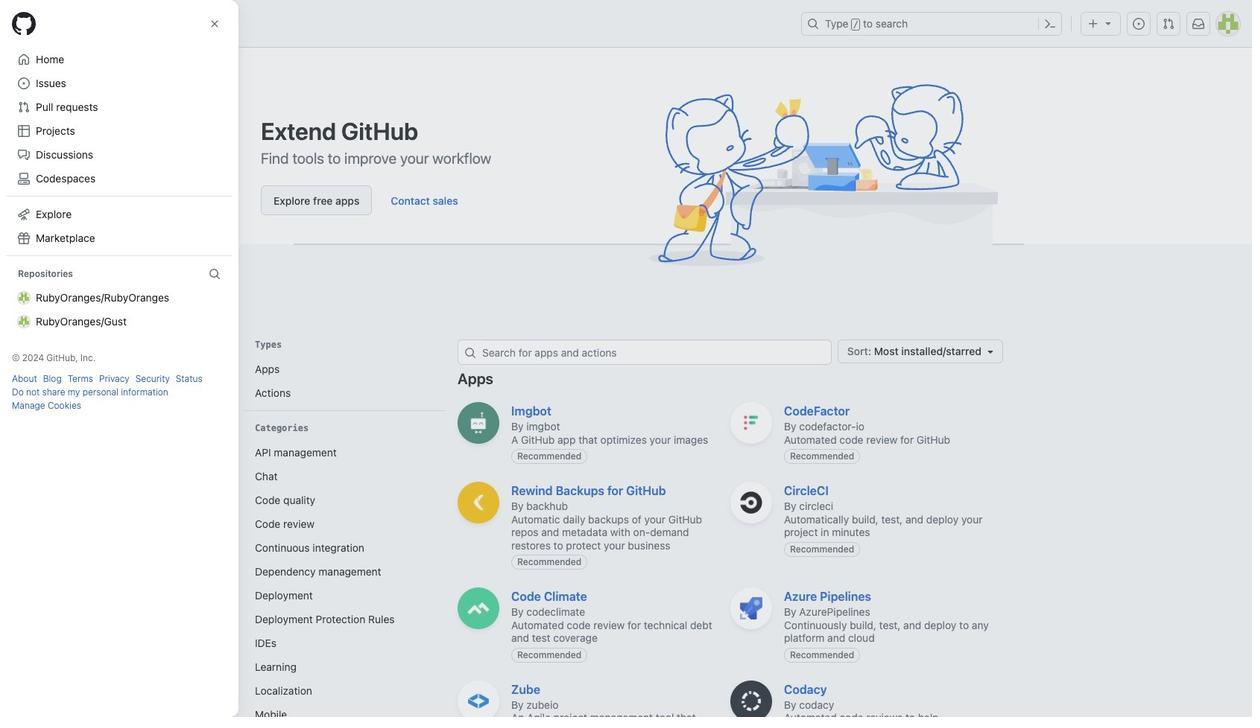 Task type: describe. For each thing, give the bounding box(es) containing it.
command palette image
[[1044, 18, 1056, 30]]

2 list from the top
[[249, 441, 440, 718]]

issue opened image
[[1133, 18, 1145, 30]]

search image
[[464, 347, 476, 359]]



Task type: vqa. For each thing, say whether or not it's contained in the screenshot.
leftmost "git pull request" icon
no



Task type: locate. For each thing, give the bounding box(es) containing it.
0 vertical spatial list
[[249, 358, 440, 406]]

1 list from the top
[[249, 358, 440, 406]]

1 vertical spatial triangle down image
[[985, 346, 997, 358]]

triangle down image
[[1103, 17, 1115, 29], [985, 346, 997, 358]]

list
[[249, 358, 440, 406], [249, 441, 440, 718]]

0 vertical spatial triangle down image
[[1103, 17, 1115, 29]]

1 vertical spatial list
[[249, 441, 440, 718]]

1 horizontal spatial triangle down image
[[1103, 17, 1115, 29]]

git pull request image
[[1163, 18, 1175, 30]]

notifications image
[[1193, 18, 1205, 30]]

plus image
[[1088, 18, 1100, 30]]

0 horizontal spatial triangle down image
[[985, 346, 997, 358]]



